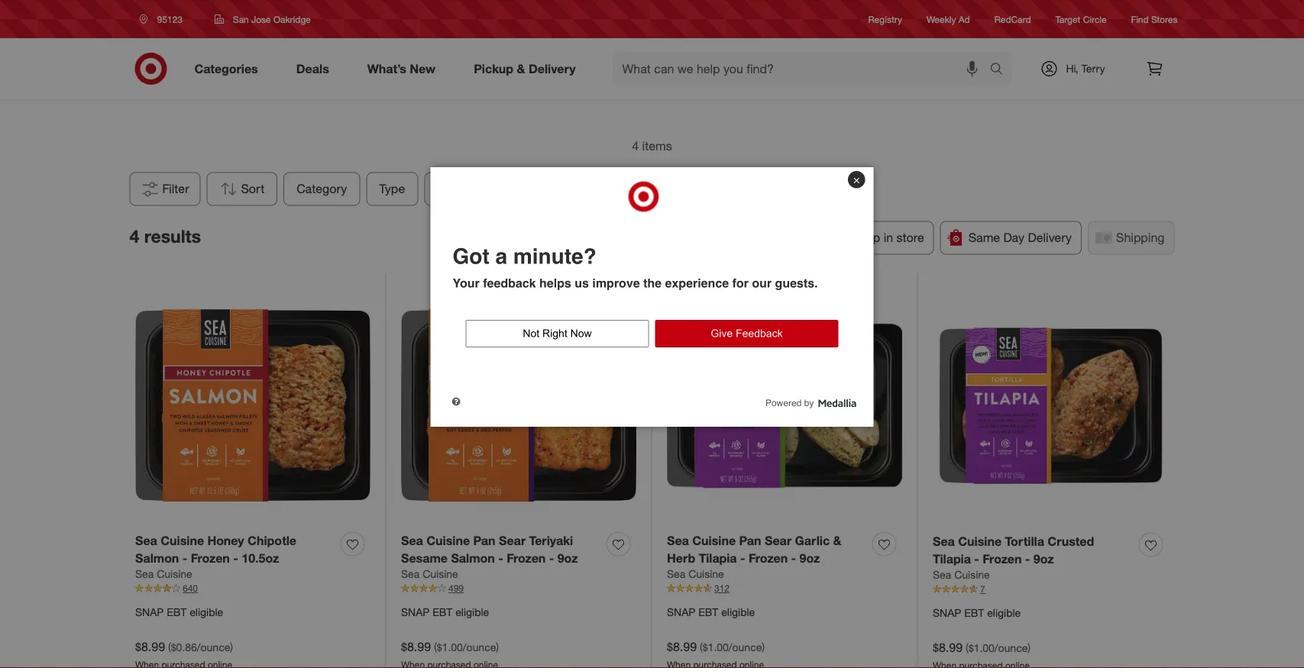 Task type: locate. For each thing, give the bounding box(es) containing it.
sea inside sea cuisine honey chipotle salmon - frozen - 10.5oz
[[135, 534, 157, 548]]

sea cuisine tortilla crusted tilapia - frozen - 9oz
[[933, 534, 1095, 567]]

registry
[[869, 13, 903, 25]]

4
[[632, 139, 639, 154], [130, 226, 139, 247]]

) down 7 link
[[1028, 642, 1031, 655]]

sear inside sea cuisine pan sear garlic & herb tilapia - frozen - 9oz
[[765, 534, 792, 548]]

sea cuisine pan sear garlic & herb tilapia - frozen - 9oz
[[667, 534, 842, 566]]

frozen down teriyaki at left bottom
[[507, 551, 546, 566]]

results
[[144, 226, 201, 247]]

9oz inside sea cuisine tortilla crusted tilapia - frozen - 9oz
[[1034, 552, 1055, 567]]

) down 312 link
[[762, 641, 765, 654]]

sea cuisine for sea cuisine honey chipotle salmon - frozen - 10.5oz
[[135, 568, 192, 582]]

1 sear from the left
[[499, 534, 526, 548]]

category
[[297, 182, 347, 196]]

snap ebt eligible down 499
[[401, 606, 489, 619]]

cuisine up 499
[[423, 568, 458, 582]]

weekly ad link
[[927, 13, 971, 26]]

sea cuisine down herb
[[667, 568, 724, 582]]

weekly ad
[[927, 13, 971, 25]]

cuisine inside sea cuisine honey chipotle salmon - frozen - 10.5oz
[[161, 534, 204, 548]]

/ounce for 10.5oz
[[197, 641, 230, 654]]

$1.00 for herb
[[703, 641, 729, 654]]

frozen inside sea cuisine pan sear teriyaki sesame salmon - frozen - 9oz
[[507, 551, 546, 566]]

eligible down 640
[[190, 606, 223, 619]]

pan inside sea cuisine pan sear teriyaki sesame salmon - frozen - 9oz
[[474, 534, 496, 548]]

ebt
[[167, 606, 187, 619], [433, 606, 453, 619], [699, 606, 719, 619], [965, 606, 985, 620]]

sesame
[[401, 551, 448, 566]]

store
[[897, 230, 925, 245]]

cuisine for sea cuisine link associated with sea cuisine pan sear teriyaki sesame salmon - frozen - 9oz
[[423, 568, 458, 582]]

2 horizontal spatial $1.00
[[969, 642, 995, 655]]

items
[[643, 139, 672, 154]]

$8.99 ( $1.00 /ounce ) down 499
[[401, 640, 499, 655]]

ebt down 640
[[167, 606, 187, 619]]

4 left items
[[632, 139, 639, 154]]

4 left results
[[130, 226, 139, 247]]

0 horizontal spatial sear
[[499, 534, 526, 548]]

/ounce down 7 link
[[995, 642, 1028, 655]]

sea cuisine for sea cuisine tortilla crusted tilapia - frozen - 9oz
[[933, 569, 991, 582]]

(
[[168, 641, 171, 654], [434, 641, 437, 654], [700, 641, 703, 654], [966, 642, 969, 655]]

cuisine
[[161, 534, 204, 548], [427, 534, 470, 548], [693, 534, 736, 548], [959, 534, 1002, 549], [157, 568, 192, 582], [423, 568, 458, 582], [689, 568, 724, 582], [955, 569, 991, 582]]

1 horizontal spatial 9oz
[[800, 551, 820, 566]]

0 horizontal spatial pan
[[474, 534, 496, 548]]

/ounce down 499
[[463, 641, 496, 654]]

sea cuisine link for sea cuisine tortilla crusted tilapia - frozen - 9oz
[[933, 568, 991, 583]]

snap ebt eligible down 312
[[667, 606, 755, 619]]

10.5oz
[[242, 551, 279, 566]]

herb
[[667, 551, 696, 566]]

sea inside sea cuisine pan sear teriyaki sesame salmon - frozen - 9oz
[[401, 534, 423, 548]]

1 horizontal spatial sear
[[765, 534, 792, 548]]

$8.99 ( $1.00 /ounce ) down 312
[[667, 640, 765, 655]]

4 results
[[130, 226, 201, 247]]

sea cuisine link
[[135, 567, 192, 583], [401, 567, 458, 583], [667, 567, 724, 583], [933, 568, 991, 583]]

sea cuisine pan sear teriyaki sesame salmon - frozen - 9oz image
[[401, 288, 637, 524], [401, 288, 637, 524]]

sea cuisine link for sea cuisine honey chipotle salmon - frozen - 10.5oz
[[135, 567, 192, 583]]

0 horizontal spatial $1.00
[[437, 641, 463, 654]]

sea cuisine link up 640
[[135, 567, 192, 583]]

pan inside sea cuisine pan sear garlic & herb tilapia - frozen - 9oz
[[740, 534, 762, 548]]

2 sear from the left
[[765, 534, 792, 548]]

eligible for frozen
[[456, 606, 489, 619]]

( for sea cuisine tortilla crusted tilapia - frozen - 9oz
[[966, 642, 969, 655]]

sea inside sea cuisine pan sear garlic & herb tilapia - frozen - 9oz
[[667, 534, 689, 548]]

cuisine up sesame
[[427, 534, 470, 548]]

crusted
[[1048, 534, 1095, 549]]

( inside $8.99 ( $0.86 /ounce )
[[168, 641, 171, 654]]

circle
[[1084, 13, 1107, 25]]

/ounce down 312
[[729, 641, 762, 654]]

640 link
[[135, 583, 371, 596]]

cuisine for sea cuisine link related to sea cuisine pan sear garlic & herb tilapia - frozen - 9oz
[[689, 568, 724, 582]]

499 link
[[401, 583, 637, 596]]

312 link
[[667, 583, 903, 596]]

-
[[182, 551, 187, 566], [233, 551, 238, 566], [499, 551, 504, 566], [549, 551, 554, 566], [741, 551, 746, 566], [792, 551, 797, 566], [975, 552, 980, 567], [1026, 552, 1031, 567]]

) for 10.5oz
[[230, 641, 233, 654]]

honey
[[208, 534, 244, 548]]

9oz inside sea cuisine pan sear garlic & herb tilapia - frozen - 9oz
[[800, 551, 820, 566]]

snap ebt eligible
[[135, 606, 223, 619], [401, 606, 489, 619], [667, 606, 755, 619], [933, 606, 1021, 620]]

eligible down 7 link
[[988, 606, 1021, 620]]

9oz down tortilla
[[1034, 552, 1055, 567]]

cuisine for sea cuisine honey chipotle salmon - frozen - 10.5oz link
[[161, 534, 204, 548]]

cuisine left tortilla
[[959, 534, 1002, 549]]

snap ebt eligible down the 7
[[933, 606, 1021, 620]]

$1.00
[[437, 641, 463, 654], [703, 641, 729, 654], [969, 642, 995, 655]]

sea for sea cuisine tortilla crusted tilapia - frozen - 9oz link on the right of the page
[[933, 534, 955, 549]]

sea cuisine link down sesame
[[401, 567, 458, 583]]

cuisine up herb
[[693, 534, 736, 548]]

salmon
[[135, 551, 179, 566], [451, 551, 495, 566]]

( for sea cuisine pan sear garlic & herb tilapia - frozen - 9oz
[[700, 641, 703, 654]]

ebt down 499
[[433, 606, 453, 619]]

sear
[[499, 534, 526, 548], [765, 534, 792, 548]]

0 horizontal spatial salmon
[[135, 551, 179, 566]]

cuisine inside sea cuisine tortilla crusted tilapia - frozen - 9oz
[[959, 534, 1002, 549]]

delivery
[[1029, 230, 1073, 245]]

) for 9oz
[[1028, 642, 1031, 655]]

$8.99
[[135, 640, 165, 655], [401, 640, 431, 655], [667, 640, 697, 655], [933, 640, 963, 655]]

sear inside sea cuisine pan sear teriyaki sesame salmon - frozen - 9oz
[[499, 534, 526, 548]]

1 horizontal spatial tilapia
[[933, 552, 971, 567]]

sea cuisine for sea cuisine pan sear teriyaki sesame salmon - frozen - 9oz
[[401, 568, 458, 582]]

1 salmon from the left
[[135, 551, 179, 566]]

) inside $8.99 ( $0.86 /ounce )
[[230, 641, 233, 654]]

shop
[[852, 230, 881, 245]]

tilapia inside sea cuisine tortilla crusted tilapia - frozen - 9oz
[[933, 552, 971, 567]]

pan up 499 link
[[474, 534, 496, 548]]

1 horizontal spatial $8.99 ( $1.00 /ounce )
[[667, 640, 765, 655]]

sear left teriyaki at left bottom
[[499, 534, 526, 548]]

) down 499 link
[[496, 641, 499, 654]]

ebt for sea cuisine pan sear teriyaki sesame salmon - frozen - 9oz
[[433, 606, 453, 619]]

9oz inside sea cuisine pan sear teriyaki sesame salmon - frozen - 9oz
[[558, 551, 578, 566]]

cuisine for sea cuisine tortilla crusted tilapia - frozen - 9oz sea cuisine link
[[955, 569, 991, 582]]

frozen down tortilla
[[983, 552, 1022, 567]]

cuisine up 312
[[689, 568, 724, 582]]

teriyaki
[[529, 534, 573, 548]]

$1.00 down the 7
[[969, 642, 995, 655]]

search
[[983, 63, 1020, 78]]

2 horizontal spatial 9oz
[[1034, 552, 1055, 567]]

pan up 312 link
[[740, 534, 762, 548]]

snap for sea cuisine pan sear teriyaki sesame salmon - frozen - 9oz
[[401, 606, 430, 619]]

pan
[[474, 534, 496, 548], [740, 534, 762, 548]]

sea cuisine honey chipotle salmon - frozen - 10.5oz image
[[135, 288, 371, 524], [135, 288, 371, 524]]

ebt down 312
[[699, 606, 719, 619]]

snap for sea cuisine tortilla crusted tilapia - frozen - 9oz
[[933, 606, 962, 620]]

sea cuisine link up the 7
[[933, 568, 991, 583]]

eligible for 10.5oz
[[190, 606, 223, 619]]

eligible for 9oz
[[988, 606, 1021, 620]]

snap ebt eligible down 640
[[135, 606, 223, 619]]

$8.99 ( $1.00 /ounce ) down the 7
[[933, 640, 1031, 655]]

ad
[[959, 13, 971, 25]]

ebt down the 7
[[965, 606, 985, 620]]

cuisine inside sea cuisine pan sear garlic & herb tilapia - frozen - 9oz
[[693, 534, 736, 548]]

sear for teriyaki
[[499, 534, 526, 548]]

sea cuisine
[[135, 568, 192, 582], [401, 568, 458, 582], [667, 568, 724, 582], [933, 569, 991, 582]]

tilapia
[[699, 551, 737, 566], [933, 552, 971, 567]]

shipping button
[[1089, 221, 1175, 255]]

frozen
[[191, 551, 230, 566], [507, 551, 546, 566], [749, 551, 788, 566], [983, 552, 1022, 567]]

frozen up 312 link
[[749, 551, 788, 566]]

sea for sea cuisine pan sear teriyaki sesame salmon - frozen - 9oz "link"
[[401, 534, 423, 548]]

$8.99 for sea cuisine pan sear teriyaki sesame salmon - frozen - 9oz
[[401, 640, 431, 655]]

$1.00 down 499
[[437, 641, 463, 654]]

$8.99 for sea cuisine honey chipotle salmon - frozen - 10.5oz
[[135, 640, 165, 655]]

1 horizontal spatial 4
[[632, 139, 639, 154]]

cuisine inside sea cuisine pan sear teriyaki sesame salmon - frozen - 9oz
[[427, 534, 470, 548]]

$1.00 for frozen
[[969, 642, 995, 655]]

tilapia inside sea cuisine pan sear garlic & herb tilapia - frozen - 9oz
[[699, 551, 737, 566]]

0 horizontal spatial 4
[[130, 226, 139, 247]]

7
[[981, 584, 986, 596]]

eligible
[[190, 606, 223, 619], [456, 606, 489, 619], [722, 606, 755, 619], [988, 606, 1021, 620]]

sea cuisine for sea cuisine pan sear garlic & herb tilapia - frozen - 9oz
[[667, 568, 724, 582]]

1 horizontal spatial salmon
[[451, 551, 495, 566]]

) right $0.86
[[230, 641, 233, 654]]

eligible down 312
[[722, 606, 755, 619]]

filter button
[[130, 172, 201, 206]]

sea inside sea cuisine tortilla crusted tilapia - frozen - 9oz
[[933, 534, 955, 549]]

sea cuisine tortilla crusted tilapia - frozen - 9oz image
[[933, 288, 1170, 524], [933, 288, 1170, 524]]

ebt for sea cuisine pan sear garlic & herb tilapia - frozen - 9oz
[[699, 606, 719, 619]]

0 vertical spatial 4
[[632, 139, 639, 154]]

sea cuisine down sesame
[[401, 568, 458, 582]]

cuisine for sea cuisine pan sear teriyaki sesame salmon - frozen - 9oz "link"
[[427, 534, 470, 548]]

ebt for sea cuisine honey chipotle salmon - frozen - 10.5oz
[[167, 606, 187, 619]]

1 horizontal spatial $1.00
[[703, 641, 729, 654]]

1 pan from the left
[[474, 534, 496, 548]]

cuisine left "honey"
[[161, 534, 204, 548]]

snap for sea cuisine pan sear garlic & herb tilapia - frozen - 9oz
[[667, 606, 696, 619]]

7 link
[[933, 583, 1170, 597]]

)
[[230, 641, 233, 654], [496, 641, 499, 654], [762, 641, 765, 654], [1028, 642, 1031, 655]]

/ounce inside $8.99 ( $0.86 /ounce )
[[197, 641, 230, 654]]

frozen down "honey"
[[191, 551, 230, 566]]

eligible down 499
[[456, 606, 489, 619]]

sea for sea cuisine pan sear garlic & herb tilapia - frozen - 9oz link
[[667, 534, 689, 548]]

sea cuisine up 640
[[135, 568, 192, 582]]

2 pan from the left
[[740, 534, 762, 548]]

4 items
[[632, 139, 672, 154]]

0 horizontal spatial 9oz
[[558, 551, 578, 566]]

weekly
[[927, 13, 957, 25]]

What can we help you find? suggestions appear below search field
[[613, 52, 994, 86]]

9oz down teriyaki at left bottom
[[558, 551, 578, 566]]

9oz
[[558, 551, 578, 566], [800, 551, 820, 566], [1034, 552, 1055, 567]]

sea cuisine up the 7
[[933, 569, 991, 582]]

2 horizontal spatial $8.99 ( $1.00 /ounce )
[[933, 640, 1031, 655]]

0 horizontal spatial tilapia
[[699, 551, 737, 566]]

/ounce down 640
[[197, 641, 230, 654]]

1 vertical spatial 4
[[130, 226, 139, 247]]

stores
[[1152, 13, 1178, 25]]

/ounce
[[197, 641, 230, 654], [463, 641, 496, 654], [729, 641, 762, 654], [995, 642, 1028, 655]]

$1.00 down 312
[[703, 641, 729, 654]]

type button
[[366, 172, 418, 206]]

snap
[[135, 606, 164, 619], [401, 606, 430, 619], [667, 606, 696, 619], [933, 606, 962, 620]]

sea cuisine link down herb
[[667, 567, 724, 583]]

0 horizontal spatial $8.99 ( $1.00 /ounce )
[[401, 640, 499, 655]]

cuisine up the 7
[[955, 569, 991, 582]]

registry link
[[869, 13, 903, 26]]

sea
[[135, 534, 157, 548], [401, 534, 423, 548], [667, 534, 689, 548], [933, 534, 955, 549], [135, 568, 154, 582], [401, 568, 420, 582], [667, 568, 686, 582], [933, 569, 952, 582]]

cuisine up 640
[[157, 568, 192, 582]]

redcard
[[995, 13, 1032, 25]]

same
[[969, 230, 1001, 245]]

sort
[[241, 182, 265, 196]]

sear left garlic
[[765, 534, 792, 548]]

guest rating
[[563, 182, 634, 196]]

find stores
[[1132, 13, 1178, 25]]

1 horizontal spatial pan
[[740, 534, 762, 548]]

sea cuisine pan sear garlic & herb tilapia - frozen - 9oz image
[[667, 288, 903, 524], [667, 288, 903, 524]]

$8.99 ( $1.00 /ounce )
[[401, 640, 499, 655], [667, 640, 765, 655], [933, 640, 1031, 655]]

2 salmon from the left
[[451, 551, 495, 566]]

9oz down garlic
[[800, 551, 820, 566]]

salmon inside sea cuisine honey chipotle salmon - frozen - 10.5oz
[[135, 551, 179, 566]]



Task type: describe. For each thing, give the bounding box(es) containing it.
sort button
[[207, 172, 278, 206]]

pan for tilapia
[[740, 534, 762, 548]]

find stores link
[[1132, 13, 1178, 26]]

499
[[449, 583, 464, 595]]

guest
[[563, 182, 595, 196]]

target
[[1056, 13, 1081, 25]]

cuisine for sea cuisine link corresponding to sea cuisine honey chipotle salmon - frozen - 10.5oz
[[157, 568, 192, 582]]

find
[[1132, 13, 1149, 25]]

target circle
[[1056, 13, 1107, 25]]

sea cuisine honey chipotle salmon - frozen - 10.5oz
[[135, 534, 297, 566]]

sea for sea cuisine tortilla crusted tilapia - frozen - 9oz sea cuisine link
[[933, 569, 952, 582]]

day
[[1004, 230, 1025, 245]]

$8.99 ( $1.00 /ounce ) for herb
[[667, 640, 765, 655]]

sea cuisine pan sear garlic & herb tilapia - frozen - 9oz link
[[667, 532, 867, 567]]

$8.99 for sea cuisine pan sear garlic & herb tilapia - frozen - 9oz
[[667, 640, 697, 655]]

snap ebt eligible for sea cuisine pan sear garlic & herb tilapia - frozen - 9oz
[[667, 606, 755, 619]]

same day delivery
[[969, 230, 1073, 245]]

type
[[379, 182, 405, 196]]

snap ebt eligible for sea cuisine pan sear teriyaki sesame salmon - frozen - 9oz
[[401, 606, 489, 619]]

sea cuisine link for sea cuisine pan sear teriyaki sesame salmon - frozen - 9oz
[[401, 567, 458, 583]]

snap ebt eligible for sea cuisine honey chipotle salmon - frozen - 10.5oz
[[135, 606, 223, 619]]

eligible for -
[[722, 606, 755, 619]]

$8.99 for sea cuisine tortilla crusted tilapia - frozen - 9oz
[[933, 640, 963, 655]]

sear for garlic
[[765, 534, 792, 548]]

shop in store button
[[823, 221, 935, 255]]

$8.99 ( $0.86 /ounce )
[[135, 640, 233, 655]]

sea cuisine pan sear teriyaki sesame salmon - frozen - 9oz link
[[401, 532, 601, 567]]

sea for sea cuisine link related to sea cuisine pan sear garlic & herb tilapia - frozen - 9oz
[[667, 568, 686, 582]]

filter
[[162, 182, 189, 196]]

640
[[183, 583, 198, 595]]

shop in store
[[852, 230, 925, 245]]

garlic
[[795, 534, 830, 548]]

snap ebt eligible for sea cuisine tortilla crusted tilapia - frozen - 9oz
[[933, 606, 1021, 620]]

sea for sea cuisine link corresponding to sea cuisine honey chipotle salmon - frozen - 10.5oz
[[135, 568, 154, 582]]

same day delivery button
[[941, 221, 1082, 255]]

&
[[834, 534, 842, 548]]

$8.99 ( $1.00 /ounce ) for salmon
[[401, 640, 499, 655]]

in
[[884, 230, 894, 245]]

shipping
[[1117, 230, 1165, 245]]

sea cuisine pan sear teriyaki sesame salmon - frozen - 9oz
[[401, 534, 578, 566]]

ebt for sea cuisine tortilla crusted tilapia - frozen - 9oz
[[965, 606, 985, 620]]

tortilla
[[1006, 534, 1045, 549]]

$1.00 for salmon
[[437, 641, 463, 654]]

search button
[[983, 52, 1020, 89]]

rating
[[599, 182, 634, 196]]

sea for sea cuisine link associated with sea cuisine pan sear teriyaki sesame salmon - frozen - 9oz
[[401, 568, 420, 582]]

) for frozen
[[496, 641, 499, 654]]

4 for 4 items
[[632, 139, 639, 154]]

snap for sea cuisine honey chipotle salmon - frozen - 10.5oz
[[135, 606, 164, 619]]

/ounce for 9oz
[[995, 642, 1028, 655]]

category button
[[284, 172, 360, 206]]

$8.99 ( $1.00 /ounce ) for frozen
[[933, 640, 1031, 655]]

frozen inside sea cuisine tortilla crusted tilapia - frozen - 9oz
[[983, 552, 1022, 567]]

guest rating button
[[550, 172, 647, 206]]

sea cuisine link for sea cuisine pan sear garlic & herb tilapia - frozen - 9oz
[[667, 567, 724, 583]]

/ounce for -
[[729, 641, 762, 654]]

frozen inside sea cuisine honey chipotle salmon - frozen - 10.5oz
[[191, 551, 230, 566]]

/ounce for frozen
[[463, 641, 496, 654]]

chipotle
[[248, 534, 297, 548]]

$0.86
[[171, 641, 197, 654]]

sea cuisine honey chipotle salmon - frozen - 10.5oz link
[[135, 532, 335, 567]]

salmon inside sea cuisine pan sear teriyaki sesame salmon - frozen - 9oz
[[451, 551, 495, 566]]

( for sea cuisine pan sear teriyaki sesame salmon - frozen - 9oz
[[434, 641, 437, 654]]

4 for 4 results
[[130, 226, 139, 247]]

sea cuisine tortilla crusted tilapia - frozen - 9oz link
[[933, 533, 1134, 568]]

pan for -
[[474, 534, 496, 548]]

target circle link
[[1056, 13, 1107, 26]]

( for sea cuisine honey chipotle salmon - frozen - 10.5oz
[[168, 641, 171, 654]]

cuisine for sea cuisine tortilla crusted tilapia - frozen - 9oz link on the right of the page
[[959, 534, 1002, 549]]

cuisine for sea cuisine pan sear garlic & herb tilapia - frozen - 9oz link
[[693, 534, 736, 548]]

frozen inside sea cuisine pan sear garlic & herb tilapia - frozen - 9oz
[[749, 551, 788, 566]]

312
[[715, 583, 730, 595]]

sea for sea cuisine honey chipotle salmon - frozen - 10.5oz link
[[135, 534, 157, 548]]

) for -
[[762, 641, 765, 654]]

redcard link
[[995, 13, 1032, 26]]



Task type: vqa. For each thing, say whether or not it's contained in the screenshot.
10.5oz's 'eligible'
yes



